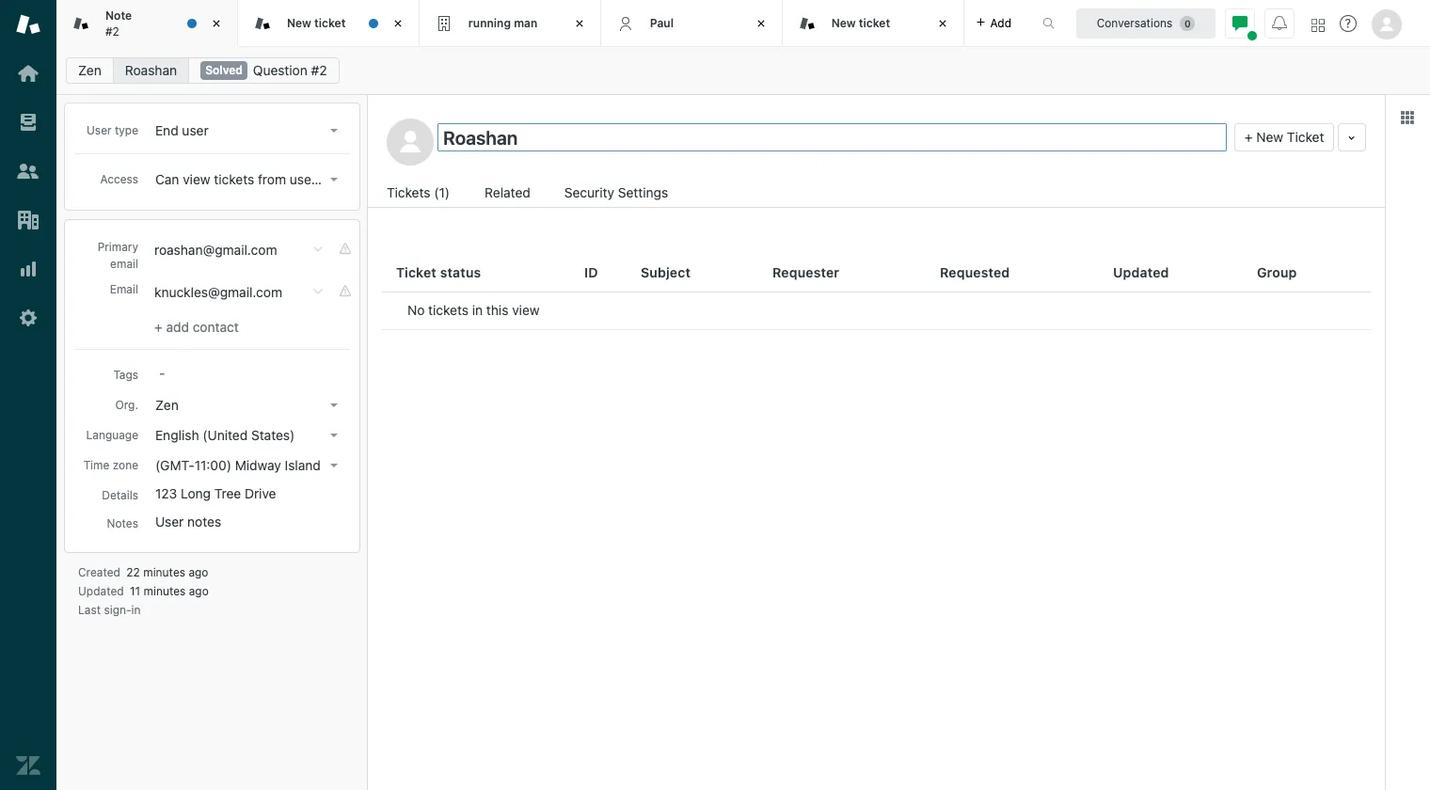 Task type: vqa. For each thing, say whether or not it's contained in the screenshot.
End user button
yes



Task type: describe. For each thing, give the bounding box(es) containing it.
in inside created 22 minutes ago updated 11 minutes ago last sign-in
[[131, 603, 141, 617]]

tags
[[113, 368, 138, 382]]

email
[[110, 282, 138, 296]]

close image inside new ticket tab
[[933, 14, 952, 33]]

time
[[83, 458, 109, 472]]

can
[[155, 171, 179, 187]]

22
[[126, 565, 140, 580]]

+ new ticket button
[[1234, 123, 1334, 151]]

states)
[[251, 427, 295, 443]]

roashan
[[125, 62, 177, 78]]

tickets (1) link
[[387, 183, 453, 207]]

1 new ticket tab from the left
[[238, 0, 419, 47]]

user type
[[87, 123, 138, 137]]

ticket status
[[396, 264, 481, 280]]

security
[[564, 184, 614, 200]]

+ new ticket
[[1245, 129, 1324, 145]]

ticket for first new ticket tab from right
[[859, 16, 890, 30]]

note #2
[[105, 9, 132, 38]]

1 minutes from the top
[[143, 565, 185, 580]]

1 new ticket from the left
[[287, 16, 346, 30]]

time zone
[[83, 458, 138, 472]]

running man
[[468, 16, 538, 30]]

man
[[514, 16, 538, 30]]

updated inside "grid"
[[1113, 264, 1169, 280]]

zen link
[[66, 57, 114, 84]]

end user
[[155, 122, 209, 138]]

grid containing ticket status
[[368, 254, 1385, 790]]

tickets inside button
[[214, 171, 254, 187]]

1 ago from the top
[[189, 565, 208, 580]]

zen button
[[150, 392, 345, 419]]

drive
[[245, 485, 276, 501]]

conversations button
[[1076, 8, 1216, 38]]

11:00)
[[194, 457, 231, 473]]

solved
[[205, 63, 243, 77]]

view inside button
[[183, 171, 210, 187]]

english
[[155, 427, 199, 443]]

arrow down image for english (united states)
[[330, 434, 338, 437]]

updated inside created 22 minutes ago updated 11 minutes ago last sign-in
[[78, 584, 124, 598]]

tree
[[214, 485, 241, 501]]

#2 for question #2
[[311, 62, 327, 78]]

paul tab
[[601, 0, 782, 47]]

main element
[[0, 0, 56, 790]]

arrow down image for zen
[[330, 404, 338, 407]]

roashan link
[[113, 57, 189, 84]]

get help image
[[1340, 15, 1357, 32]]

end
[[155, 122, 178, 138]]

details
[[102, 488, 138, 502]]

ticket for second new ticket tab from the right
[[314, 16, 346, 30]]

user for user notes
[[155, 514, 184, 530]]

security settings link
[[564, 183, 674, 207]]

long
[[181, 485, 211, 501]]

in inside "grid"
[[472, 302, 483, 318]]

zendesk products image
[[1312, 18, 1325, 32]]

english (united states) button
[[150, 422, 345, 449]]

created
[[78, 565, 120, 580]]

tickets (1)
[[387, 184, 450, 200]]

status
[[440, 264, 481, 280]]

can view tickets from user's org.
[[155, 171, 354, 187]]

1 horizontal spatial tickets
[[428, 302, 469, 318]]

primary
[[97, 240, 138, 254]]

note
[[105, 9, 132, 23]]

1 vertical spatial add
[[166, 319, 189, 335]]

paul
[[650, 16, 674, 30]]

related
[[485, 184, 530, 200]]

notes
[[107, 516, 138, 531]]

requester
[[772, 264, 840, 280]]

+ for + new ticket
[[1245, 129, 1253, 145]]

group
[[1257, 264, 1297, 280]]

subject
[[641, 264, 691, 280]]

(1)
[[434, 184, 450, 200]]

zendesk support image
[[16, 12, 40, 37]]

customers image
[[16, 159, 40, 183]]

+ add contact
[[154, 319, 239, 335]]

new for second new ticket tab from the right
[[287, 16, 311, 30]]

add inside dropdown button
[[990, 16, 1011, 30]]

roashan@gmail.com
[[154, 242, 277, 258]]

can view tickets from user's org. button
[[150, 167, 354, 193]]

admin image
[[16, 306, 40, 330]]

tickets
[[387, 184, 430, 200]]

question #2
[[253, 62, 327, 78]]



Task type: locate. For each thing, give the bounding box(es) containing it.
1 vertical spatial +
[[154, 319, 162, 335]]

ago down the notes
[[189, 565, 208, 580]]

org.
[[330, 171, 354, 187]]

0 vertical spatial minutes
[[143, 565, 185, 580]]

ticket inside + new ticket button
[[1287, 129, 1324, 145]]

1 horizontal spatial ticket
[[859, 16, 890, 30]]

1 vertical spatial arrow down image
[[330, 178, 338, 182]]

new inside button
[[1256, 129, 1283, 145]]

new ticket
[[287, 16, 346, 30], [831, 16, 890, 30]]

#2 inside note #2
[[105, 24, 119, 38]]

organizations image
[[16, 208, 40, 232]]

org.
[[115, 398, 138, 412]]

0 horizontal spatial in
[[131, 603, 141, 617]]

new for first new ticket tab from right
[[831, 16, 856, 30]]

1 horizontal spatial close image
[[933, 14, 952, 33]]

language
[[86, 428, 138, 442]]

#2 down note
[[105, 24, 119, 38]]

0 vertical spatial add
[[990, 16, 1011, 30]]

2 vertical spatial arrow down image
[[330, 464, 338, 468]]

question
[[253, 62, 307, 78]]

midway
[[235, 457, 281, 473]]

view inside "grid"
[[512, 302, 540, 318]]

id
[[584, 264, 598, 280]]

0 horizontal spatial close image
[[388, 14, 407, 33]]

1 ticket from the left
[[314, 16, 346, 30]]

secondary element
[[56, 52, 1430, 89]]

arrow down image for (gmt-11:00) midway island
[[330, 464, 338, 468]]

1 vertical spatial view
[[512, 302, 540, 318]]

0 horizontal spatial close image
[[207, 14, 226, 33]]

user down 123 on the left bottom of the page
[[155, 514, 184, 530]]

close image up secondary element
[[751, 14, 770, 33]]

1 arrow down image from the top
[[330, 129, 338, 133]]

1 vertical spatial updated
[[78, 584, 124, 598]]

get started image
[[16, 61, 40, 86]]

1 horizontal spatial zen
[[155, 397, 179, 413]]

+ inside + new ticket button
[[1245, 129, 1253, 145]]

knuckles@gmail.com
[[154, 284, 282, 300]]

1 vertical spatial user
[[155, 514, 184, 530]]

english (united states)
[[155, 427, 295, 443]]

0 horizontal spatial zen
[[78, 62, 101, 78]]

no tickets in this view
[[407, 302, 540, 318]]

2 horizontal spatial new
[[1256, 129, 1283, 145]]

related link
[[485, 183, 533, 207]]

0 vertical spatial +
[[1245, 129, 1253, 145]]

0 horizontal spatial updated
[[78, 584, 124, 598]]

1 vertical spatial arrow down image
[[330, 434, 338, 437]]

123 long tree drive
[[155, 485, 276, 501]]

settings
[[618, 184, 668, 200]]

zen inside secondary element
[[78, 62, 101, 78]]

this
[[486, 302, 508, 318]]

(gmt-11:00) midway island
[[155, 457, 321, 473]]

primary email
[[97, 240, 138, 271]]

tab
[[56, 0, 238, 47]]

notifications image
[[1272, 16, 1287, 31]]

(gmt-11:00) midway island button
[[150, 453, 345, 479]]

1 horizontal spatial new
[[831, 16, 856, 30]]

+ for + add contact
[[154, 319, 162, 335]]

arrow down image
[[330, 404, 338, 407], [330, 434, 338, 437]]

2 horizontal spatial close image
[[751, 14, 770, 33]]

1 vertical spatial in
[[131, 603, 141, 617]]

close image for paul
[[751, 14, 770, 33]]

arrow down image down - field
[[330, 404, 338, 407]]

2 ticket from the left
[[859, 16, 890, 30]]

add
[[990, 16, 1011, 30], [166, 319, 189, 335]]

None text field
[[437, 123, 1227, 151]]

access
[[100, 172, 138, 186]]

ticket
[[314, 16, 346, 30], [859, 16, 890, 30]]

arrow down image right states)
[[330, 434, 338, 437]]

tickets left from
[[214, 171, 254, 187]]

1 horizontal spatial user
[[155, 514, 184, 530]]

arrow down image inside (gmt-11:00) midway island button
[[330, 464, 338, 468]]

minutes right "22"
[[143, 565, 185, 580]]

zen
[[78, 62, 101, 78], [155, 397, 179, 413]]

1 horizontal spatial view
[[512, 302, 540, 318]]

0 vertical spatial arrow down image
[[330, 404, 338, 407]]

sign-
[[104, 603, 131, 617]]

zen inside button
[[155, 397, 179, 413]]

minutes
[[143, 565, 185, 580], [144, 584, 186, 598]]

2 new ticket from the left
[[831, 16, 890, 30]]

user for user type
[[87, 123, 112, 137]]

ago right 11
[[189, 584, 209, 598]]

type
[[115, 123, 138, 137]]

1 horizontal spatial new ticket
[[831, 16, 890, 30]]

island
[[285, 457, 321, 473]]

1 horizontal spatial ticket
[[1287, 129, 1324, 145]]

2 close image from the left
[[933, 14, 952, 33]]

grid
[[368, 254, 1385, 790]]

0 horizontal spatial new ticket tab
[[238, 0, 419, 47]]

in
[[472, 302, 483, 318], [131, 603, 141, 617]]

close image inside new ticket tab
[[388, 14, 407, 33]]

0 vertical spatial ticket
[[1287, 129, 1324, 145]]

requested
[[940, 264, 1010, 280]]

(gmt-
[[155, 457, 195, 473]]

0 horizontal spatial ticket
[[396, 264, 437, 280]]

zone
[[113, 458, 138, 472]]

tab containing note
[[56, 0, 238, 47]]

1 horizontal spatial +
[[1245, 129, 1253, 145]]

+
[[1245, 129, 1253, 145], [154, 319, 162, 335]]

email
[[110, 257, 138, 271]]

0 horizontal spatial #2
[[105, 24, 119, 38]]

running man tab
[[419, 0, 601, 47]]

new ticket tab
[[238, 0, 419, 47], [782, 0, 964, 47]]

from
[[258, 171, 286, 187]]

close image up solved
[[207, 14, 226, 33]]

1 vertical spatial ago
[[189, 584, 209, 598]]

arrow down image right island
[[330, 464, 338, 468]]

close image left add dropdown button
[[933, 14, 952, 33]]

0 horizontal spatial add
[[166, 319, 189, 335]]

#2 right question
[[311, 62, 327, 78]]

arrow down image for can view tickets from user's org.
[[330, 178, 338, 182]]

1 horizontal spatial in
[[472, 302, 483, 318]]

2 arrow down image from the top
[[330, 178, 338, 182]]

#2 inside secondary element
[[311, 62, 327, 78]]

tickets right no
[[428, 302, 469, 318]]

#2
[[105, 24, 119, 38], [311, 62, 327, 78]]

0 horizontal spatial +
[[154, 319, 162, 335]]

tabs tab list
[[56, 0, 1023, 47]]

0 vertical spatial updated
[[1113, 264, 1169, 280]]

2 minutes from the top
[[144, 584, 186, 598]]

0 horizontal spatial view
[[183, 171, 210, 187]]

2 arrow down image from the top
[[330, 434, 338, 437]]

1 horizontal spatial updated
[[1113, 264, 1169, 280]]

2 close image from the left
[[570, 14, 589, 33]]

1 horizontal spatial close image
[[570, 14, 589, 33]]

1 horizontal spatial new ticket tab
[[782, 0, 964, 47]]

last
[[78, 603, 101, 617]]

0 horizontal spatial new
[[287, 16, 311, 30]]

arrow down image inside zen button
[[330, 404, 338, 407]]

123
[[155, 485, 177, 501]]

#2 for note #2
[[105, 24, 119, 38]]

user
[[182, 122, 209, 138]]

3 close image from the left
[[751, 14, 770, 33]]

arrow down image inside can view tickets from user's org. button
[[330, 178, 338, 182]]

0 vertical spatial view
[[183, 171, 210, 187]]

close image inside paul tab
[[751, 14, 770, 33]]

views image
[[16, 110, 40, 135]]

contact
[[193, 319, 239, 335]]

arrow down image up org.
[[330, 129, 338, 133]]

1 vertical spatial zen
[[155, 397, 179, 413]]

1 vertical spatial ticket
[[396, 264, 437, 280]]

end user button
[[150, 118, 345, 144]]

0 horizontal spatial user
[[87, 123, 112, 137]]

view
[[183, 171, 210, 187], [512, 302, 540, 318]]

running
[[468, 16, 511, 30]]

0 horizontal spatial new ticket
[[287, 16, 346, 30]]

2 new ticket tab from the left
[[782, 0, 964, 47]]

0 vertical spatial tickets
[[214, 171, 254, 187]]

1 vertical spatial tickets
[[428, 302, 469, 318]]

1 arrow down image from the top
[[330, 404, 338, 407]]

1 vertical spatial minutes
[[144, 584, 186, 598]]

view right this
[[512, 302, 540, 318]]

0 vertical spatial zen
[[78, 62, 101, 78]]

user notes
[[155, 514, 221, 530]]

0 vertical spatial arrow down image
[[330, 129, 338, 133]]

11
[[130, 584, 140, 598]]

- field
[[151, 363, 345, 384]]

1 vertical spatial #2
[[311, 62, 327, 78]]

arrow down image
[[330, 129, 338, 133], [330, 178, 338, 182], [330, 464, 338, 468]]

apps image
[[1400, 110, 1415, 125]]

updated
[[1113, 264, 1169, 280], [78, 584, 124, 598]]

close image for running man
[[570, 14, 589, 33]]

arrow down image right "user's"
[[330, 178, 338, 182]]

ago
[[189, 565, 208, 580], [189, 584, 209, 598]]

minutes right 11
[[144, 584, 186, 598]]

close image
[[207, 14, 226, 33], [933, 14, 952, 33]]

add button
[[964, 0, 1023, 46]]

created 22 minutes ago updated 11 minutes ago last sign-in
[[78, 565, 209, 617]]

user left type
[[87, 123, 112, 137]]

1 horizontal spatial #2
[[311, 62, 327, 78]]

close image inside running man tab
[[570, 14, 589, 33]]

in left this
[[472, 302, 483, 318]]

user
[[87, 123, 112, 137], [155, 514, 184, 530]]

0 vertical spatial ago
[[189, 565, 208, 580]]

zen left roashan
[[78, 62, 101, 78]]

0 horizontal spatial tickets
[[214, 171, 254, 187]]

close image right man
[[570, 14, 589, 33]]

button displays agent's chat status as online. image
[[1232, 16, 1248, 31]]

arrow down image inside english (united states) button
[[330, 434, 338, 437]]

new
[[287, 16, 311, 30], [831, 16, 856, 30], [1256, 129, 1283, 145]]

reporting image
[[16, 257, 40, 281]]

2 ago from the top
[[189, 584, 209, 598]]

zen up english
[[155, 397, 179, 413]]

in down 11
[[131, 603, 141, 617]]

conversations
[[1097, 16, 1173, 30]]

arrow down image for end user
[[330, 129, 338, 133]]

arrow down image inside end user button
[[330, 129, 338, 133]]

1 close image from the left
[[388, 14, 407, 33]]

security settings
[[564, 184, 668, 200]]

zendesk image
[[16, 754, 40, 778]]

notes
[[187, 514, 221, 530]]

no
[[407, 302, 425, 318]]

0 vertical spatial user
[[87, 123, 112, 137]]

1 close image from the left
[[207, 14, 226, 33]]

close image
[[388, 14, 407, 33], [570, 14, 589, 33], [751, 14, 770, 33]]

(united
[[203, 427, 248, 443]]

0 vertical spatial #2
[[105, 24, 119, 38]]

0 vertical spatial in
[[472, 302, 483, 318]]

close image left running
[[388, 14, 407, 33]]

ticket
[[1287, 129, 1324, 145], [396, 264, 437, 280]]

user's
[[290, 171, 327, 187]]

0 horizontal spatial ticket
[[314, 16, 346, 30]]

1 horizontal spatial add
[[990, 16, 1011, 30]]

3 arrow down image from the top
[[330, 464, 338, 468]]

view right can on the left top of the page
[[183, 171, 210, 187]]



